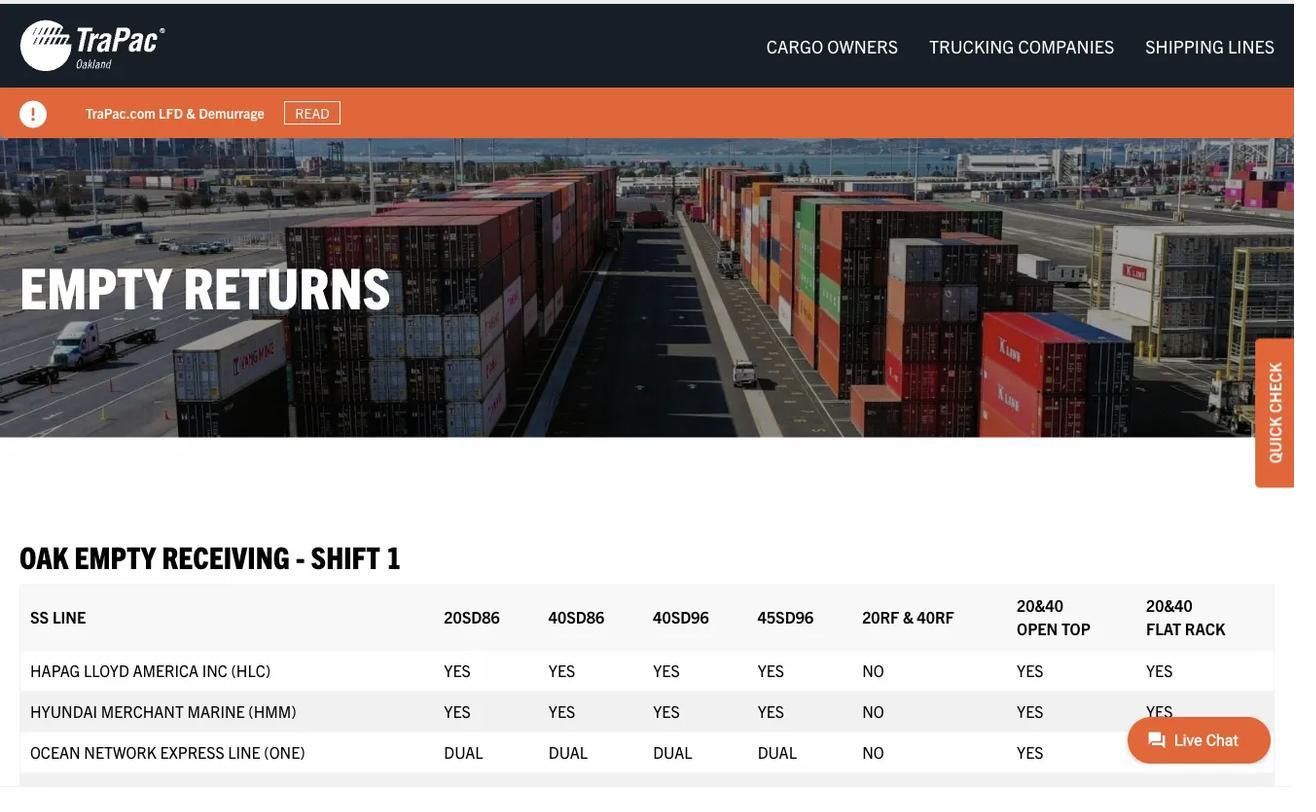 Task type: describe. For each thing, give the bounding box(es) containing it.
cargo
[[766, 35, 823, 57]]

ocean
[[30, 743, 80, 762]]

read
[[295, 105, 330, 122]]

check
[[1265, 363, 1284, 413]]

oakland image
[[19, 19, 165, 73]]

1 dual from the left
[[444, 743, 483, 762]]

marine
[[187, 702, 245, 721]]

menu bar inside banner
[[751, 27, 1290, 66]]

(hmm)
[[248, 702, 296, 721]]

inc
[[202, 661, 228, 680]]

quick
[[1265, 417, 1284, 463]]

0 vertical spatial line
[[52, 607, 86, 627]]

-
[[296, 537, 305, 575]]

1 horizontal spatial &
[[903, 607, 914, 627]]

1 horizontal spatial line
[[228, 743, 260, 762]]

45sd96
[[758, 607, 813, 627]]

empty
[[19, 250, 172, 321]]

read link
[[284, 101, 341, 125]]

20&40 for flat
[[1146, 596, 1193, 615]]

hapag lloyd america inc (hlc)
[[30, 661, 271, 680]]

20&40 flat rack
[[1146, 596, 1225, 638]]

3 dual from the left
[[653, 743, 692, 762]]

companies
[[1018, 35, 1114, 57]]

lloyd
[[84, 661, 129, 680]]

receiving
[[162, 537, 290, 575]]

trucking companies link
[[914, 27, 1130, 66]]

hyundai merchant marine (hmm)
[[30, 702, 296, 721]]

trapac.com lfd & demurrage
[[86, 104, 265, 122]]

2 no from the top
[[862, 702, 884, 721]]

empty returns
[[19, 250, 391, 321]]

express
[[160, 743, 224, 762]]

20rf
[[862, 607, 899, 627]]

4 dual from the left
[[758, 743, 797, 762]]

trucking companies
[[929, 35, 1114, 57]]

40sd96
[[653, 607, 709, 627]]

oak
[[19, 537, 68, 575]]



Task type: vqa. For each thing, say whether or not it's contained in the screenshot.
left LINE
yes



Task type: locate. For each thing, give the bounding box(es) containing it.
lfd
[[159, 104, 183, 122]]

ss
[[30, 607, 49, 627]]

oak empty receiving                - shift 1
[[19, 537, 401, 575]]

20&40 open top
[[1017, 596, 1091, 638]]

0 horizontal spatial line
[[52, 607, 86, 627]]

hapag
[[30, 661, 80, 680]]

yes
[[444, 661, 471, 680], [549, 661, 575, 680], [653, 661, 680, 680], [758, 661, 784, 680], [1017, 661, 1043, 680], [1146, 661, 1173, 680], [444, 702, 471, 721], [549, 702, 575, 721], [653, 702, 680, 721], [758, 702, 784, 721], [1017, 702, 1043, 721], [1146, 702, 1173, 721], [1017, 743, 1043, 762], [1146, 743, 1173, 762]]

shipping
[[1145, 35, 1224, 57]]

network
[[84, 743, 156, 762]]

menu bar containing cargo owners
[[751, 27, 1290, 66]]

20&40 for open
[[1017, 596, 1063, 615]]

&
[[186, 104, 196, 122], [903, 607, 914, 627]]

20rf & 40rf
[[862, 607, 954, 627]]

cargo owners
[[766, 35, 898, 57]]

1 vertical spatial no
[[862, 702, 884, 721]]

lines
[[1228, 35, 1275, 57]]

shipping lines link
[[1130, 27, 1290, 66]]

dual
[[444, 743, 483, 762], [549, 743, 588, 762], [653, 743, 692, 762], [758, 743, 797, 762]]

demurrage
[[199, 104, 265, 122]]

america
[[133, 661, 199, 680]]

menu bar
[[751, 27, 1290, 66]]

no for (hlc)
[[862, 661, 884, 680]]

cargo owners link
[[751, 27, 914, 66]]

2 vertical spatial no
[[862, 743, 884, 762]]

(one)
[[264, 743, 305, 762]]

hyundai
[[30, 702, 97, 721]]

0 horizontal spatial 20&40
[[1017, 596, 1063, 615]]

& left 40rf
[[903, 607, 914, 627]]

20&40 up open
[[1017, 596, 1063, 615]]

20&40 inside 20&40 flat rack
[[1146, 596, 1193, 615]]

returns
[[183, 250, 391, 321]]

0 vertical spatial &
[[186, 104, 196, 122]]

solid image
[[19, 101, 47, 128]]

0 horizontal spatial &
[[186, 104, 196, 122]]

trucking
[[929, 35, 1014, 57]]

2 20&40 from the left
[[1146, 596, 1193, 615]]

3 no from the top
[[862, 743, 884, 762]]

1 horizontal spatial 20&40
[[1146, 596, 1193, 615]]

20sd86
[[444, 607, 500, 627]]

1
[[386, 537, 401, 575]]

empty
[[75, 537, 156, 575]]

quick check
[[1265, 363, 1284, 463]]

no for (one)
[[862, 743, 884, 762]]

& inside banner
[[186, 104, 196, 122]]

banner
[[0, 4, 1294, 139]]

banner containing cargo owners
[[0, 4, 1294, 139]]

(hlc)
[[231, 661, 271, 680]]

top
[[1061, 619, 1091, 638]]

flat
[[1146, 619, 1181, 638]]

merchant
[[101, 702, 184, 721]]

& right lfd
[[186, 104, 196, 122]]

ss line
[[30, 607, 86, 627]]

1 vertical spatial &
[[903, 607, 914, 627]]

1 20&40 from the left
[[1017, 596, 1063, 615]]

40sd86
[[549, 607, 604, 627]]

shipping lines
[[1145, 35, 1275, 57]]

trapac.com
[[86, 104, 155, 122]]

2 dual from the left
[[549, 743, 588, 762]]

open
[[1017, 619, 1058, 638]]

1 vertical spatial line
[[228, 743, 260, 762]]

shift
[[311, 537, 380, 575]]

ocean network express line (one)
[[30, 743, 305, 762]]

1 no from the top
[[862, 661, 884, 680]]

line right ss
[[52, 607, 86, 627]]

line
[[52, 607, 86, 627], [228, 743, 260, 762]]

0 vertical spatial no
[[862, 661, 884, 680]]

20&40 up flat
[[1146, 596, 1193, 615]]

rack
[[1185, 619, 1225, 638]]

40rf
[[917, 607, 954, 627]]

20&40
[[1017, 596, 1063, 615], [1146, 596, 1193, 615]]

quick check link
[[1255, 338, 1294, 488]]

20&40 inside 20&40 open top
[[1017, 596, 1063, 615]]

line left (one) in the left bottom of the page
[[228, 743, 260, 762]]

owners
[[827, 35, 898, 57]]

no
[[862, 661, 884, 680], [862, 702, 884, 721], [862, 743, 884, 762]]



